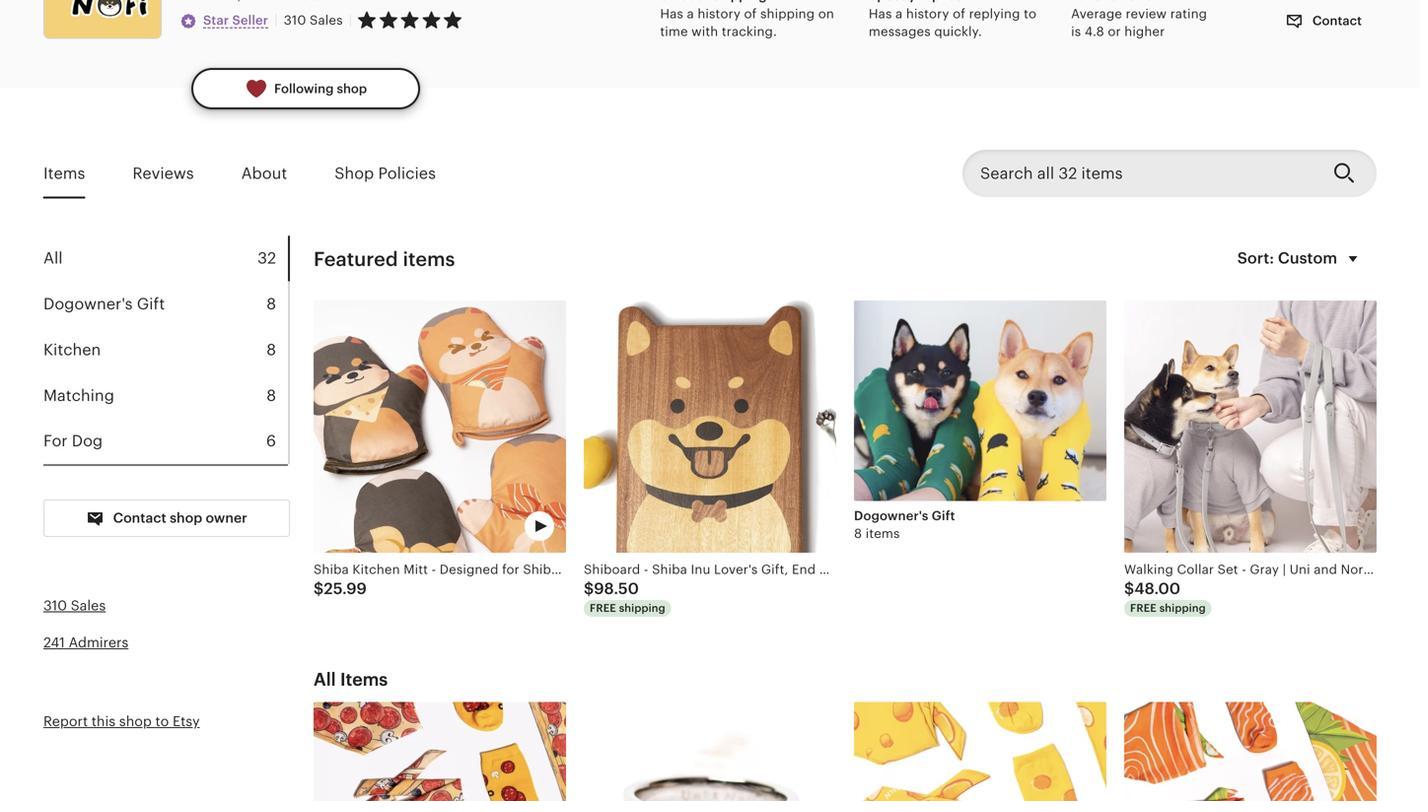 Task type: vqa. For each thing, say whether or not it's contained in the screenshot.
quality,
no



Task type: describe. For each thing, give the bounding box(es) containing it.
owner
[[206, 511, 247, 526]]

has a history of shipping on time with tracking.
[[660, 6, 834, 39]]

report this shop to etsy
[[43, 714, 200, 730]]

contact for contact shop owner
[[113, 511, 166, 526]]

dogowner's for dogowner's gift
[[43, 295, 133, 313]]

tracking.
[[722, 24, 777, 39]]

rating
[[1171, 6, 1207, 21]]

shop policies
[[335, 165, 436, 182]]

a for time
[[687, 6, 694, 21]]

featured
[[314, 248, 398, 271]]

shop
[[335, 165, 374, 182]]

48.00
[[1135, 580, 1181, 598]]

custom
[[1278, 249, 1338, 267]]

310 sales
[[43, 598, 106, 614]]

8 for matching
[[266, 387, 276, 405]]

shipping for 48.00
[[1160, 603, 1206, 615]]

shop policies link
[[335, 151, 436, 197]]

98.50
[[594, 580, 639, 598]]

seller
[[232, 13, 268, 27]]

average
[[1071, 6, 1122, 21]]

is
[[1071, 24, 1081, 39]]

of for replying
[[953, 6, 966, 21]]

241 admirers link
[[43, 635, 128, 651]]

tab containing kitchen
[[43, 327, 288, 373]]

higher
[[1125, 24, 1165, 39]]

messages
[[869, 24, 931, 39]]

about link
[[241, 151, 287, 197]]

1 vertical spatial 310
[[43, 598, 67, 614]]

tab containing dogowner's gift
[[43, 282, 288, 327]]

241 admirers
[[43, 635, 128, 651]]

1 vertical spatial sales
[[71, 598, 106, 614]]

32
[[258, 250, 276, 267]]

dogowner's gift 8 items
[[854, 509, 955, 542]]

1 vertical spatial items
[[340, 670, 388, 690]]

time
[[660, 24, 688, 39]]

0 horizontal spatial to
[[155, 714, 169, 730]]

4.8
[[1085, 24, 1105, 39]]

$ for 48.00
[[1124, 580, 1135, 598]]

shiba kitchen mitt - designed for shiba inu lover, quilted funny oven mitt, housewarming, christmas hostess gift, dog mom handmade aprons image
[[314, 301, 566, 553]]

2 vertical spatial shop
[[119, 714, 152, 730]]

reviews
[[133, 165, 194, 182]]

$ 48.00 free shipping
[[1124, 580, 1206, 615]]

kitchen
[[43, 341, 101, 359]]

sections tab list
[[43, 236, 290, 465]]

shop for contact
[[170, 511, 202, 526]]

replying
[[969, 6, 1020, 21]]

tab containing for dog
[[43, 419, 288, 465]]

$ 25.99
[[314, 580, 367, 598]]

8 for dogowner's gift
[[266, 295, 276, 313]]

average review rating is 4.8 or higher
[[1071, 6, 1207, 39]]

report this shop to etsy link
[[43, 714, 200, 730]]

star_seller image
[[180, 12, 197, 30]]

| inside | 310 sales |
[[349, 13, 352, 27]]

pizza bandana & socks matching set - matching dog and owner, dog lover's gift, pizza dog bandana, socks set image
[[314, 703, 566, 802]]

policies
[[378, 165, 436, 182]]

admirers
[[69, 635, 128, 651]]

shiboard - shiba inu lover's gift, end grain handmade board, kitchen engraved pet cutting boards, gifts for dog lovers, wood barkuterie, image
[[584, 301, 836, 553]]

items inside dogowner's gift 8 items
[[866, 527, 900, 542]]

dogowner's for dogowner's gift 8 items
[[854, 509, 929, 524]]

contact shop owner button
[[43, 500, 290, 538]]

for dog
[[43, 433, 103, 451]]



Task type: locate. For each thing, give the bounding box(es) containing it.
contact shop owner
[[110, 511, 247, 526]]

shipping
[[761, 6, 815, 21], [619, 603, 666, 615], [1160, 603, 1206, 615]]

sales inside | 310 sales |
[[310, 13, 343, 27]]

2 a from the left
[[896, 6, 903, 21]]

about
[[241, 165, 287, 182]]

star
[[203, 13, 229, 27]]

items link
[[43, 151, 85, 197]]

has inside has a history of shipping on time with tracking.
[[660, 6, 684, 21]]

1 horizontal spatial a
[[896, 6, 903, 21]]

shop right following
[[337, 81, 367, 96]]

gift inside sections tab list
[[137, 295, 165, 313]]

0 horizontal spatial |
[[274, 12, 278, 28]]

dogowner's gift image
[[854, 301, 1107, 502]]

all up dogowner's gift
[[43, 250, 63, 267]]

sales
[[310, 13, 343, 27], [71, 598, 106, 614]]

has for has a history of shipping on time with tracking.
[[660, 6, 684, 21]]

salmon bandana & socks matching set | dog mom gift | puppy scarf | kawaii cute foodie bandana | pet and owner love | designer pet brand image
[[1124, 703, 1377, 802]]

shop right this
[[119, 714, 152, 730]]

0 vertical spatial sales
[[310, 13, 343, 27]]

of inside has a history of shipping on time with tracking.
[[744, 6, 757, 21]]

all items
[[314, 670, 388, 690]]

shipping down '98.50'
[[619, 603, 666, 615]]

gift inside dogowner's gift 8 items
[[932, 509, 955, 524]]

4 tab from the top
[[43, 373, 288, 419]]

shop left owner
[[170, 511, 202, 526]]

all
[[43, 250, 63, 267], [314, 670, 336, 690]]

310 sales link
[[284, 13, 343, 27], [43, 598, 106, 614]]

items
[[43, 165, 85, 182], [340, 670, 388, 690]]

25.99
[[324, 580, 367, 598]]

2 tab from the top
[[43, 282, 288, 327]]

1 vertical spatial shop
[[170, 511, 202, 526]]

all inside sections tab list
[[43, 250, 63, 267]]

history for with
[[698, 6, 741, 21]]

| 310 sales |
[[274, 12, 352, 28]]

2 horizontal spatial $
[[1124, 580, 1135, 598]]

cheesy bandana & socks matching set | food pet cartoon scarf |  pet accessories | designer pet brand | dog mom gift image
[[854, 703, 1107, 802]]

0 vertical spatial contact
[[1310, 13, 1362, 28]]

1 vertical spatial all
[[314, 670, 336, 690]]

has for has a history of replying to messages quickly.
[[869, 6, 892, 21]]

free for 48.00
[[1130, 603, 1157, 615]]

0 vertical spatial items
[[403, 248, 455, 271]]

sort:
[[1238, 249, 1274, 267]]

free down '98.50'
[[590, 603, 616, 615]]

0 vertical spatial shop
[[337, 81, 367, 96]]

3 $ from the left
[[1124, 580, 1135, 598]]

a for messages
[[896, 6, 903, 21]]

0 vertical spatial all
[[43, 250, 63, 267]]

1 horizontal spatial shipping
[[761, 6, 815, 21]]

8 inside dogowner's gift 8 items
[[854, 527, 862, 542]]

| right seller
[[274, 12, 278, 28]]

310 right seller
[[284, 13, 306, 27]]

1 horizontal spatial 310
[[284, 13, 306, 27]]

to
[[1024, 6, 1037, 21], [155, 714, 169, 730]]

1 horizontal spatial shop
[[170, 511, 202, 526]]

for
[[43, 433, 68, 451]]

1 horizontal spatial items
[[866, 527, 900, 542]]

1 history from the left
[[698, 6, 741, 21]]

Search all 32 items text field
[[963, 150, 1318, 197]]

quickly.
[[934, 24, 982, 39]]

all down $ 25.99
[[314, 670, 336, 690]]

or
[[1108, 24, 1121, 39]]

history up the with
[[698, 6, 741, 21]]

| up following shop
[[349, 13, 352, 27]]

$
[[314, 580, 324, 598], [584, 580, 594, 598], [1124, 580, 1135, 598]]

contact button
[[1271, 3, 1377, 40]]

of
[[744, 6, 757, 21], [953, 6, 966, 21]]

0 horizontal spatial 310 sales link
[[43, 598, 106, 614]]

to left etsy
[[155, 714, 169, 730]]

1 a from the left
[[687, 6, 694, 21]]

shipping down the 48.00
[[1160, 603, 1206, 615]]

report
[[43, 714, 88, 730]]

310 sales link up 241 admirers link
[[43, 598, 106, 614]]

contact inside button
[[1310, 13, 1362, 28]]

0 horizontal spatial items
[[403, 248, 455, 271]]

free inside $ 48.00 free shipping
[[1130, 603, 1157, 615]]

0 vertical spatial items
[[43, 165, 85, 182]]

review
[[1126, 6, 1167, 21]]

|
[[274, 12, 278, 28], [349, 13, 352, 27]]

8 for kitchen
[[266, 341, 276, 359]]

history for quickly.
[[906, 6, 949, 21]]

5 tab from the top
[[43, 419, 288, 465]]

0 horizontal spatial $
[[314, 580, 324, 598]]

shipping inside has a history of shipping on time with tracking.
[[761, 6, 815, 21]]

a up the with
[[687, 6, 694, 21]]

all for all
[[43, 250, 63, 267]]

0 horizontal spatial contact
[[113, 511, 166, 526]]

2 history from the left
[[906, 6, 949, 21]]

0 horizontal spatial a
[[687, 6, 694, 21]]

0 horizontal spatial of
[[744, 6, 757, 21]]

0 horizontal spatial history
[[698, 6, 741, 21]]

0 horizontal spatial all
[[43, 250, 63, 267]]

1 horizontal spatial sales
[[310, 13, 343, 27]]

sales up following shop
[[310, 13, 343, 27]]

shipping inside $ 98.50 free shipping
[[619, 603, 666, 615]]

featured items
[[314, 248, 455, 271]]

310
[[284, 13, 306, 27], [43, 598, 67, 614]]

of up quickly.
[[953, 6, 966, 21]]

2 $ from the left
[[584, 580, 594, 598]]

0 vertical spatial to
[[1024, 6, 1037, 21]]

history inside has a history of replying to messages quickly.
[[906, 6, 949, 21]]

of up tracking.
[[744, 6, 757, 21]]

1 vertical spatial contact
[[113, 511, 166, 526]]

1 horizontal spatial contact
[[1310, 13, 1362, 28]]

0 horizontal spatial shop
[[119, 714, 152, 730]]

to inside has a history of replying to messages quickly.
[[1024, 6, 1037, 21]]

$ for 98.50
[[584, 580, 594, 598]]

1 horizontal spatial $
[[584, 580, 594, 598]]

1 free from the left
[[590, 603, 616, 615]]

0 horizontal spatial gift
[[137, 295, 165, 313]]

has up messages at right top
[[869, 6, 892, 21]]

contact for contact
[[1310, 13, 1362, 28]]

following shop
[[274, 81, 367, 96]]

1 tab from the top
[[43, 236, 288, 282]]

1 | from the left
[[274, 12, 278, 28]]

1 horizontal spatial all
[[314, 670, 336, 690]]

1 horizontal spatial has
[[869, 6, 892, 21]]

star seller
[[203, 13, 268, 27]]

reviews link
[[133, 151, 194, 197]]

contact
[[1310, 13, 1362, 28], [113, 511, 166, 526]]

with
[[692, 24, 718, 39]]

of for shipping
[[744, 6, 757, 21]]

0 horizontal spatial items
[[43, 165, 85, 182]]

to right replying
[[1024, 6, 1037, 21]]

1 of from the left
[[744, 6, 757, 21]]

1 $ from the left
[[314, 580, 324, 598]]

star seller button
[[180, 10, 268, 30]]

2 horizontal spatial shipping
[[1160, 603, 1206, 615]]

a up messages at right top
[[896, 6, 903, 21]]

shop
[[337, 81, 367, 96], [170, 511, 202, 526], [119, 714, 152, 730]]

has inside has a history of replying to messages quickly.
[[869, 6, 892, 21]]

free
[[590, 603, 616, 615], [1130, 603, 1157, 615]]

1 vertical spatial to
[[155, 714, 169, 730]]

tab containing matching
[[43, 373, 288, 419]]

following
[[274, 81, 334, 96]]

0 horizontal spatial sales
[[71, 598, 106, 614]]

sort: custom
[[1238, 249, 1338, 267]]

0 vertical spatial 310
[[284, 13, 306, 27]]

$ for 25.99
[[314, 580, 324, 598]]

dogowner's inside sections tab list
[[43, 295, 133, 313]]

history inside has a history of shipping on time with tracking.
[[698, 6, 741, 21]]

sales up 241 admirers link
[[71, 598, 106, 614]]

items
[[403, 248, 455, 271], [866, 527, 900, 542]]

1 vertical spatial dogowner's
[[854, 509, 929, 524]]

dogowner's inside dogowner's gift 8 items
[[854, 509, 929, 524]]

1 horizontal spatial history
[[906, 6, 949, 21]]

1 horizontal spatial items
[[340, 670, 388, 690]]

all for all items
[[314, 670, 336, 690]]

310 inside | 310 sales |
[[284, 13, 306, 27]]

collar ring - s925 | sterling silver dog person's sweet gift doggo mom jewelry puppy lover wedding band unique pattern for pet owner image
[[584, 703, 836, 802]]

6
[[266, 433, 276, 451]]

2 of from the left
[[953, 6, 966, 21]]

0 horizontal spatial has
[[660, 6, 684, 21]]

dog
[[72, 433, 103, 451]]

of inside has a history of replying to messages quickly.
[[953, 6, 966, 21]]

shipping for 98.50
[[619, 603, 666, 615]]

1 vertical spatial items
[[866, 527, 900, 542]]

has up time at the top left
[[660, 6, 684, 21]]

1 vertical spatial gift
[[932, 509, 955, 524]]

310 up 241
[[43, 598, 67, 614]]

contact inside button
[[113, 511, 166, 526]]

has
[[660, 6, 684, 21], [869, 6, 892, 21]]

a inside has a history of shipping on time with tracking.
[[687, 6, 694, 21]]

history up messages at right top
[[906, 6, 949, 21]]

a
[[687, 6, 694, 21], [896, 6, 903, 21]]

$ inside $ 48.00 free shipping
[[1124, 580, 1135, 598]]

gift for dogowner's gift
[[137, 295, 165, 313]]

0 horizontal spatial free
[[590, 603, 616, 615]]

free down the 48.00
[[1130, 603, 1157, 615]]

1 horizontal spatial free
[[1130, 603, 1157, 615]]

1 horizontal spatial dogowner's
[[854, 509, 929, 524]]

310 sales link right seller
[[284, 13, 343, 27]]

following shop button
[[191, 68, 420, 110]]

dogowner's
[[43, 295, 133, 313], [854, 509, 929, 524]]

etsy
[[173, 714, 200, 730]]

sort: custom button
[[1226, 236, 1377, 283]]

0 horizontal spatial shipping
[[619, 603, 666, 615]]

history
[[698, 6, 741, 21], [906, 6, 949, 21]]

tab
[[43, 236, 288, 282], [43, 282, 288, 327], [43, 327, 288, 373], [43, 373, 288, 419], [43, 419, 288, 465]]

shop for following
[[337, 81, 367, 96]]

2 has from the left
[[869, 6, 892, 21]]

$ inside $ 98.50 free shipping
[[584, 580, 594, 598]]

shipping left the on
[[761, 6, 815, 21]]

this
[[92, 714, 116, 730]]

1 horizontal spatial |
[[349, 13, 352, 27]]

1 has from the left
[[660, 6, 684, 21]]

1 vertical spatial 310 sales link
[[43, 598, 106, 614]]

2 free from the left
[[1130, 603, 1157, 615]]

dogowner's gift
[[43, 295, 165, 313]]

1 horizontal spatial to
[[1024, 6, 1037, 21]]

1 horizontal spatial gift
[[932, 509, 955, 524]]

free inside $ 98.50 free shipping
[[590, 603, 616, 615]]

0 vertical spatial 310 sales link
[[284, 13, 343, 27]]

0 horizontal spatial dogowner's
[[43, 295, 133, 313]]

2 horizontal spatial shop
[[337, 81, 367, 96]]

tab containing all
[[43, 236, 288, 282]]

has a history of replying to messages quickly.
[[869, 6, 1037, 39]]

free for 98.50
[[590, 603, 616, 615]]

0 vertical spatial dogowner's
[[43, 295, 133, 313]]

gift for dogowner's gift 8 items
[[932, 509, 955, 524]]

walking collar set - gray | uni and nori | water-proof dog collar and leash | easy to clean | matching dog and owner | dog mom's gift image
[[1124, 301, 1377, 553]]

a inside has a history of replying to messages quickly.
[[896, 6, 903, 21]]

0 horizontal spatial 310
[[43, 598, 67, 614]]

0 vertical spatial gift
[[137, 295, 165, 313]]

matching
[[43, 387, 114, 405]]

241
[[43, 635, 65, 651]]

$ 98.50 free shipping
[[584, 580, 666, 615]]

2 | from the left
[[349, 13, 352, 27]]

1 horizontal spatial 310 sales link
[[284, 13, 343, 27]]

shipping inside $ 48.00 free shipping
[[1160, 603, 1206, 615]]

3 tab from the top
[[43, 327, 288, 373]]

on
[[818, 6, 834, 21]]

1 horizontal spatial of
[[953, 6, 966, 21]]

8
[[266, 295, 276, 313], [266, 341, 276, 359], [266, 387, 276, 405], [854, 527, 862, 542]]

gift
[[137, 295, 165, 313], [932, 509, 955, 524]]



